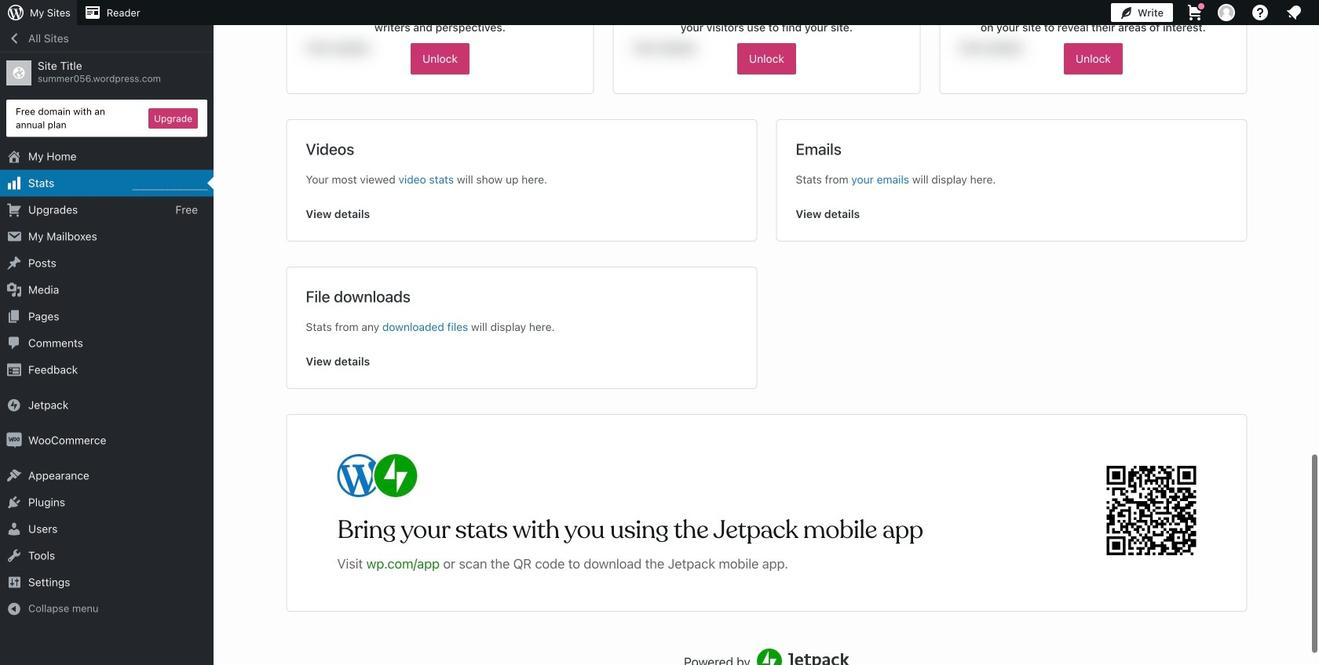 Task type: describe. For each thing, give the bounding box(es) containing it.
1 img image from the top
[[6, 398, 22, 414]]

my shopping cart image
[[1186, 3, 1205, 22]]

highest hourly views 0 image
[[133, 180, 207, 191]]

manage your notifications image
[[1285, 3, 1304, 22]]



Task type: vqa. For each thing, say whether or not it's contained in the screenshot.
topmost img
yes



Task type: locate. For each thing, give the bounding box(es) containing it.
help image
[[1251, 3, 1270, 22]]

img image
[[6, 398, 22, 414], [6, 433, 22, 449]]

2 img image from the top
[[6, 433, 22, 449]]

0 vertical spatial img image
[[6, 398, 22, 414]]

2 list item from the top
[[1312, 154, 1319, 227]]

3 list item from the top
[[1312, 227, 1319, 286]]

1 list item from the top
[[1312, 80, 1319, 154]]

heading
[[306, 139, 354, 159], [796, 139, 842, 159], [306, 287, 411, 307]]

1 vertical spatial img image
[[6, 433, 22, 449]]

my profile image
[[1218, 4, 1235, 21]]

list item
[[1312, 80, 1319, 154], [1312, 154, 1319, 227], [1312, 227, 1319, 286]]



